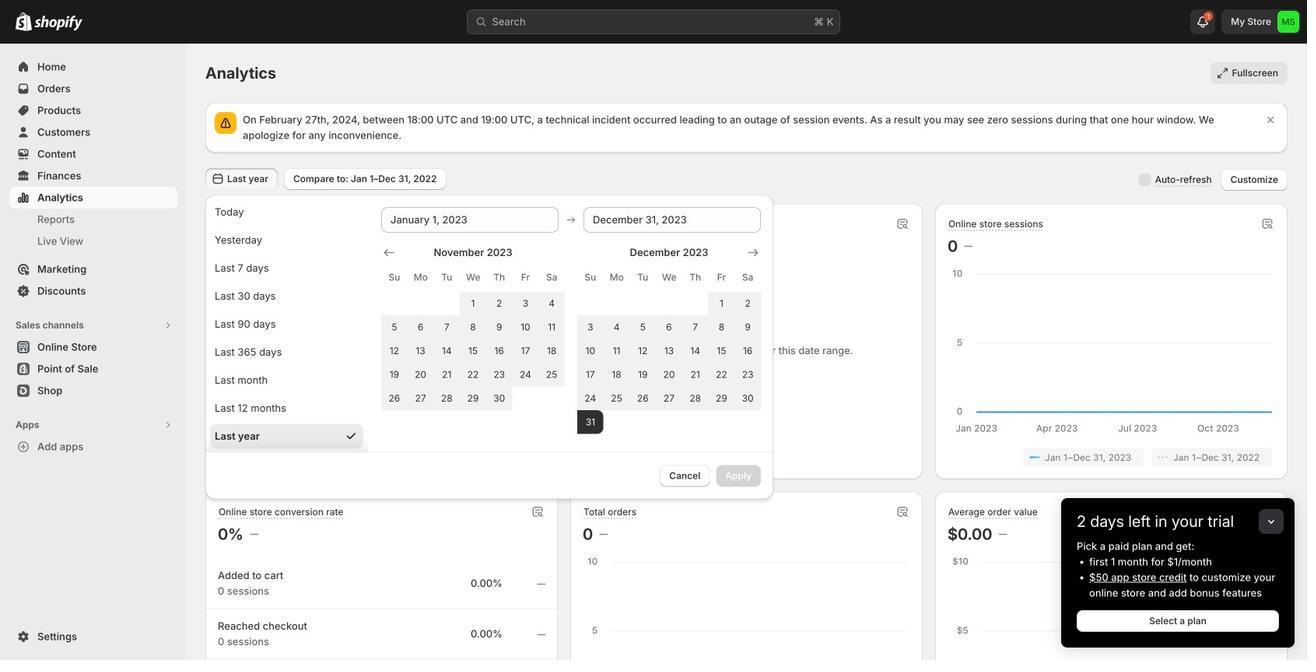 Task type: locate. For each thing, give the bounding box(es) containing it.
2 friday element from the left
[[709, 264, 735, 292]]

shopify image
[[16, 12, 32, 31]]

0 horizontal spatial saturday element
[[539, 264, 565, 292]]

0 horizontal spatial friday element
[[513, 264, 539, 292]]

friday element
[[513, 264, 539, 292], [709, 264, 735, 292]]

2 list from the left
[[951, 448, 1273, 467]]

monday element for sunday element associated with thursday element related to 2nd "friday" element wednesday element
[[604, 264, 630, 292]]

YYYY-MM-DD text field
[[381, 207, 559, 232], [584, 207, 761, 232]]

1 horizontal spatial grid
[[578, 245, 761, 434]]

1 horizontal spatial sunday element
[[578, 264, 604, 292]]

1 horizontal spatial yyyy-mm-dd text field
[[584, 207, 761, 232]]

sunday element for wednesday element for thursday element associated with 1st "friday" element from the left
[[381, 264, 408, 292]]

0 horizontal spatial yyyy-mm-dd text field
[[381, 207, 559, 232]]

saturday element
[[539, 264, 565, 292], [735, 264, 761, 292]]

1 friday element from the left
[[513, 264, 539, 292]]

2 saturday element from the left
[[735, 264, 761, 292]]

0 horizontal spatial monday element
[[408, 264, 434, 292]]

thursday element for 1st "friday" element from the left
[[486, 264, 513, 292]]

2 thursday element from the left
[[683, 264, 709, 292]]

0 horizontal spatial thursday element
[[486, 264, 513, 292]]

0 horizontal spatial sunday element
[[381, 264, 408, 292]]

1 horizontal spatial monday element
[[604, 264, 630, 292]]

thursday element
[[486, 264, 513, 292], [683, 264, 709, 292]]

1 sunday element from the left
[[381, 264, 408, 292]]

1 horizontal spatial thursday element
[[683, 264, 709, 292]]

monday element
[[408, 264, 434, 292], [604, 264, 630, 292]]

1 monday element from the left
[[408, 264, 434, 292]]

list
[[221, 448, 543, 467], [951, 448, 1273, 467]]

my store image
[[1278, 11, 1300, 33]]

1 thursday element from the left
[[486, 264, 513, 292]]

tuesday element
[[434, 264, 460, 292], [630, 264, 656, 292]]

1 saturday element from the left
[[539, 264, 565, 292]]

grid
[[381, 245, 565, 410], [578, 245, 761, 434]]

1 horizontal spatial tuesday element
[[630, 264, 656, 292]]

0 horizontal spatial grid
[[381, 245, 565, 410]]

1 horizontal spatial wednesday element
[[656, 264, 683, 292]]

2 monday element from the left
[[604, 264, 630, 292]]

tuesday element for monday element corresponding to sunday element associated with wednesday element for thursday element associated with 1st "friday" element from the left
[[434, 264, 460, 292]]

1 wednesday element from the left
[[460, 264, 486, 292]]

0 horizontal spatial tuesday element
[[434, 264, 460, 292]]

1 tuesday element from the left
[[434, 264, 460, 292]]

1 horizontal spatial friday element
[[709, 264, 735, 292]]

2 wednesday element from the left
[[656, 264, 683, 292]]

wednesday element
[[460, 264, 486, 292], [656, 264, 683, 292]]

2 tuesday element from the left
[[630, 264, 656, 292]]

1 horizontal spatial saturday element
[[735, 264, 761, 292]]

1 grid from the left
[[381, 245, 565, 410]]

shopify image
[[34, 15, 83, 31]]

2 sunday element from the left
[[578, 264, 604, 292]]

1 horizontal spatial list
[[951, 448, 1273, 467]]

sunday element
[[381, 264, 408, 292], [578, 264, 604, 292]]

saturday element for 1st "friday" element from the left
[[539, 264, 565, 292]]

0 horizontal spatial list
[[221, 448, 543, 467]]

0 horizontal spatial wednesday element
[[460, 264, 486, 292]]



Task type: describe. For each thing, give the bounding box(es) containing it.
monday element for sunday element associated with wednesday element for thursday element associated with 1st "friday" element from the left
[[408, 264, 434, 292]]

wednesday element for thursday element associated with 1st "friday" element from the left
[[460, 264, 486, 292]]

sunday element for thursday element related to 2nd "friday" element wednesday element
[[578, 264, 604, 292]]

wednesday element for thursday element related to 2nd "friday" element
[[656, 264, 683, 292]]

tuesday element for monday element for sunday element associated with thursday element related to 2nd "friday" element wednesday element
[[630, 264, 656, 292]]

2 yyyy-mm-dd text field from the left
[[584, 207, 761, 232]]

1 list from the left
[[221, 448, 543, 467]]

saturday element for 2nd "friday" element
[[735, 264, 761, 292]]

thursday element for 2nd "friday" element
[[683, 264, 709, 292]]

1 yyyy-mm-dd text field from the left
[[381, 207, 559, 232]]

2 grid from the left
[[578, 245, 761, 434]]



Task type: vqa. For each thing, say whether or not it's contained in the screenshot.
TAB LIST
no



